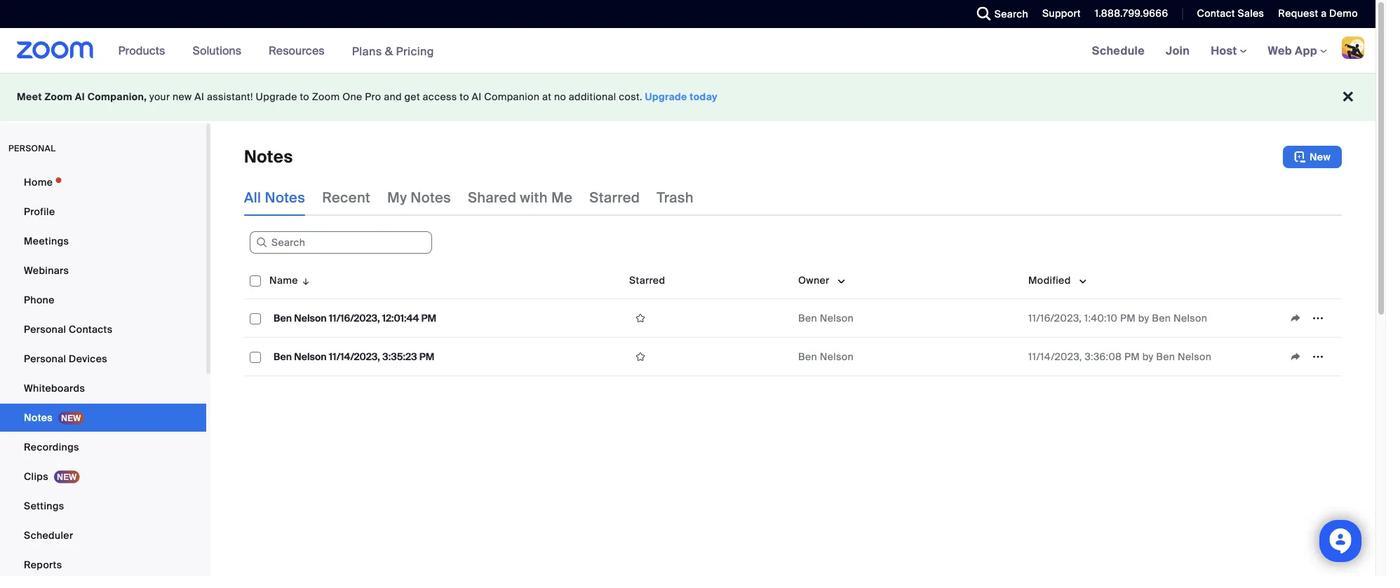 Task type: vqa. For each thing, say whether or not it's contained in the screenshot.
the rightmost Integration
no



Task type: describe. For each thing, give the bounding box(es) containing it.
me
[[551, 189, 573, 207]]

starred inside tabs of all notes page tab list
[[589, 189, 640, 207]]

contact
[[1197, 7, 1235, 20]]

with
[[520, 189, 548, 207]]

12:01:44
[[382, 312, 419, 325]]

web
[[1268, 43, 1292, 58]]

meetings link
[[0, 227, 206, 255]]

1.888.799.9666 button up schedule link
[[1095, 7, 1168, 20]]

schedule link
[[1082, 28, 1156, 73]]

zoom logo image
[[17, 41, 94, 59]]

profile link
[[0, 198, 206, 226]]

shared
[[468, 189, 517, 207]]

host button
[[1211, 43, 1247, 58]]

plans & pricing
[[352, 44, 434, 58]]

11/16/2023, inside button
[[329, 312, 380, 325]]

meet zoom ai companion, footer
[[0, 73, 1376, 121]]

personal for personal devices
[[24, 353, 66, 366]]

search button
[[967, 0, 1032, 28]]

new
[[1310, 150, 1331, 163]]

ben inside ben nelson 11/14/2023, 3:35:23 pm button
[[274, 350, 292, 363]]

all notes
[[244, 189, 305, 207]]

assistant!
[[207, 91, 253, 103]]

2 ai from the left
[[195, 91, 204, 103]]

request a demo
[[1278, 7, 1358, 20]]

recent
[[322, 189, 370, 207]]

all
[[244, 189, 261, 207]]

settings
[[24, 500, 64, 513]]

contacts
[[69, 323, 113, 336]]

scheduler link
[[0, 522, 206, 550]]

products button
[[118, 28, 171, 73]]

and
[[384, 91, 402, 103]]

meetings
[[24, 235, 69, 248]]

application for 11/16/2023, 1:40:10 pm by ben nelson
[[1285, 308, 1336, 329]]

banner containing products
[[0, 28, 1376, 74]]

one
[[342, 91, 362, 103]]

profile
[[24, 205, 55, 218]]

personal
[[8, 143, 56, 154]]

ben inside ben nelson 11/16/2023, 12:01:44 pm button
[[274, 312, 292, 325]]

web app
[[1268, 43, 1318, 58]]

11/14/2023, inside button
[[329, 350, 380, 363]]

11/16/2023, 1:40:10 pm by ben nelson
[[1028, 312, 1208, 325]]

sales
[[1238, 7, 1264, 20]]

personal devices link
[[0, 345, 206, 373]]

1.888.799.9666 button up schedule
[[1084, 0, 1172, 28]]

ben nelson 11/16/2023, 12:01:44 pm
[[274, 312, 436, 325]]

get
[[404, 91, 420, 103]]

3:35:23
[[382, 350, 417, 363]]

companion,
[[87, 91, 147, 103]]

upgrade today link
[[645, 91, 718, 103]]

tabs of all notes page tab list
[[244, 180, 694, 216]]

by for 1:40:10
[[1138, 312, 1149, 325]]

join
[[1166, 43, 1190, 58]]

webinars
[[24, 264, 69, 277]]

phone link
[[0, 286, 206, 314]]

more options for ben nelson 11/14/2023, 3:35:23 pm image
[[1307, 351, 1329, 363]]

products
[[118, 43, 165, 58]]

notes right 'all'
[[265, 189, 305, 207]]

pm right 1:40:10
[[1120, 312, 1136, 325]]

at
[[542, 91, 552, 103]]

notes link
[[0, 404, 206, 432]]

personal contacts
[[24, 323, 113, 336]]

owner
[[798, 274, 830, 287]]

Search text field
[[250, 232, 432, 254]]

ben nelson 11/14/2023, 3:35:23 pm button
[[269, 348, 439, 366]]

additional
[[569, 91, 616, 103]]

3:36:08
[[1085, 350, 1122, 363]]

web app button
[[1268, 43, 1327, 58]]

settings link
[[0, 492, 206, 521]]

resources button
[[269, 28, 331, 73]]

home
[[24, 176, 53, 189]]

personal contacts link
[[0, 316, 206, 344]]

modified
[[1028, 274, 1071, 287]]

pm right the 3:35:23
[[419, 350, 434, 363]]

personal for personal contacts
[[24, 323, 66, 336]]

ben nelson for 11/14/2023,
[[798, 350, 854, 363]]

pro
[[365, 91, 381, 103]]

3 ai from the left
[[472, 91, 482, 103]]

whiteboards
[[24, 382, 85, 395]]

devices
[[69, 353, 107, 366]]

product information navigation
[[108, 28, 445, 74]]

phone
[[24, 294, 55, 307]]

my
[[387, 189, 407, 207]]

ben nelson for 11/16/2023,
[[798, 312, 854, 325]]

personal menu menu
[[0, 168, 206, 577]]

pricing
[[396, 44, 434, 58]]



Task type: locate. For each thing, give the bounding box(es) containing it.
pm right the 3:36:08
[[1125, 350, 1140, 363]]

1 upgrade from the left
[[256, 91, 297, 103]]

by for 3:36:08
[[1143, 350, 1154, 363]]

request
[[1278, 7, 1319, 20]]

upgrade down product information navigation
[[256, 91, 297, 103]]

11/16/2023,
[[329, 312, 380, 325], [1028, 312, 1082, 325]]

whiteboards link
[[0, 375, 206, 403]]

starred up ben nelson 11/16/2023, 12:01:44 pm unstarred icon
[[629, 274, 665, 287]]

upgrade right the cost. at top
[[645, 91, 687, 103]]

0 horizontal spatial 11/16/2023,
[[329, 312, 380, 325]]

&
[[385, 44, 393, 58]]

support
[[1043, 7, 1081, 20]]

2 horizontal spatial ai
[[472, 91, 482, 103]]

new button
[[1283, 146, 1342, 168]]

1 horizontal spatial to
[[460, 91, 469, 103]]

0 horizontal spatial zoom
[[45, 91, 72, 103]]

ai
[[75, 91, 85, 103], [195, 91, 204, 103], [472, 91, 482, 103]]

no
[[554, 91, 566, 103]]

1 ben nelson from the top
[[798, 312, 854, 325]]

webinars link
[[0, 257, 206, 285]]

trash
[[657, 189, 694, 207]]

your
[[149, 91, 170, 103]]

to right access
[[460, 91, 469, 103]]

personal devices
[[24, 353, 107, 366]]

ben nelson 11/14/2023, 3:35:23 pm
[[274, 350, 434, 363]]

search
[[995, 7, 1029, 20]]

clips link
[[0, 463, 206, 491]]

11/14/2023, 3:36:08 pm by ben nelson
[[1028, 350, 1212, 363]]

arrow down image
[[298, 272, 311, 289]]

recordings link
[[0, 434, 206, 462]]

upgrade
[[256, 91, 297, 103], [645, 91, 687, 103]]

profile picture image
[[1342, 36, 1365, 59]]

request a demo link
[[1268, 0, 1376, 28], [1278, 7, 1358, 20]]

1 horizontal spatial zoom
[[312, 91, 340, 103]]

by right 1:40:10
[[1138, 312, 1149, 325]]

personal up whiteboards at the bottom of page
[[24, 353, 66, 366]]

home link
[[0, 168, 206, 196]]

0 vertical spatial ben nelson
[[798, 312, 854, 325]]

access
[[423, 91, 457, 103]]

demo
[[1330, 7, 1358, 20]]

name
[[269, 274, 298, 287]]

a
[[1321, 7, 1327, 20]]

0 horizontal spatial to
[[300, 91, 309, 103]]

1 11/14/2023, from the left
[[329, 350, 380, 363]]

1.888.799.9666
[[1095, 7, 1168, 20]]

solutions
[[193, 43, 241, 58]]

application
[[244, 262, 1353, 387], [1285, 308, 1336, 329], [1285, 347, 1336, 368]]

host
[[1211, 43, 1240, 58]]

2 zoom from the left
[[312, 91, 340, 103]]

by
[[1138, 312, 1149, 325], [1143, 350, 1154, 363]]

0 horizontal spatial upgrade
[[256, 91, 297, 103]]

meetings navigation
[[1082, 28, 1376, 74]]

0 vertical spatial starred
[[589, 189, 640, 207]]

zoom right the meet
[[45, 91, 72, 103]]

1 vertical spatial personal
[[24, 353, 66, 366]]

ben nelson 11/16/2023, 12:01:44 pm button
[[269, 309, 441, 328]]

notes up 'all notes'
[[244, 146, 293, 168]]

resources
[[269, 43, 325, 58]]

scheduler
[[24, 529, 73, 542]]

share image
[[1285, 312, 1307, 325]]

personal down phone
[[24, 323, 66, 336]]

11/14/2023, left the 3:36:08
[[1028, 350, 1082, 363]]

companion
[[484, 91, 540, 103]]

1 vertical spatial starred
[[629, 274, 665, 287]]

ben nelson
[[798, 312, 854, 325], [798, 350, 854, 363]]

application containing name
[[244, 262, 1353, 387]]

2 to from the left
[[460, 91, 469, 103]]

more options for ben nelson 11/16/2023, 12:01:44 pm image
[[1307, 312, 1329, 325]]

plans & pricing link
[[352, 44, 434, 58], [352, 44, 434, 58]]

support link
[[1032, 0, 1084, 28], [1043, 7, 1081, 20]]

reports
[[24, 559, 62, 572]]

1 horizontal spatial ai
[[195, 91, 204, 103]]

meet zoom ai companion, your new ai assistant! upgrade to zoom one pro and get access to ai companion at no additional cost. upgrade today
[[17, 91, 718, 103]]

1 vertical spatial ben nelson
[[798, 350, 854, 363]]

recordings
[[24, 441, 79, 454]]

meet
[[17, 91, 42, 103]]

application for 11/14/2023, 3:36:08 pm by ben nelson
[[1285, 347, 1336, 368]]

1 to from the left
[[300, 91, 309, 103]]

today
[[690, 91, 718, 103]]

plans
[[352, 44, 382, 58]]

notes up recordings
[[24, 411, 53, 424]]

1 11/16/2023, from the left
[[329, 312, 380, 325]]

0 vertical spatial by
[[1138, 312, 1149, 325]]

1 ai from the left
[[75, 91, 85, 103]]

2 upgrade from the left
[[645, 91, 687, 103]]

personal
[[24, 323, 66, 336], [24, 353, 66, 366]]

1 personal from the top
[[24, 323, 66, 336]]

1:40:10
[[1085, 312, 1118, 325]]

reports link
[[0, 551, 206, 577]]

2 11/14/2023, from the left
[[1028, 350, 1082, 363]]

to
[[300, 91, 309, 103], [460, 91, 469, 103]]

shared with me
[[468, 189, 573, 207]]

1 horizontal spatial 11/16/2023,
[[1028, 312, 1082, 325]]

ai right new
[[195, 91, 204, 103]]

new
[[173, 91, 192, 103]]

2 personal from the top
[[24, 353, 66, 366]]

1 horizontal spatial 11/14/2023,
[[1028, 350, 1082, 363]]

zoom left one
[[312, 91, 340, 103]]

ben
[[274, 312, 292, 325], [798, 312, 817, 325], [1152, 312, 1171, 325], [274, 350, 292, 363], [798, 350, 817, 363], [1156, 350, 1175, 363]]

by right the 3:36:08
[[1143, 350, 1154, 363]]

contact sales link
[[1187, 0, 1268, 28], [1197, 7, 1264, 20]]

ai left the companion,
[[75, 91, 85, 103]]

1 zoom from the left
[[45, 91, 72, 103]]

ai left companion
[[472, 91, 482, 103]]

0 horizontal spatial 11/14/2023,
[[329, 350, 380, 363]]

schedule
[[1092, 43, 1145, 58]]

0 horizontal spatial ai
[[75, 91, 85, 103]]

1 horizontal spatial upgrade
[[645, 91, 687, 103]]

contact sales
[[1197, 7, 1264, 20]]

ben nelson 11/16/2023, 12:01:44 pm unstarred image
[[629, 312, 652, 325]]

11/16/2023, down modified
[[1028, 312, 1082, 325]]

0 vertical spatial personal
[[24, 323, 66, 336]]

my notes
[[387, 189, 451, 207]]

notes right my
[[411, 189, 451, 207]]

pm
[[421, 312, 436, 325], [1120, 312, 1136, 325], [419, 350, 434, 363], [1125, 350, 1140, 363]]

banner
[[0, 28, 1376, 74]]

to down resources dropdown button at left top
[[300, 91, 309, 103]]

share image
[[1285, 351, 1307, 363]]

2 ben nelson from the top
[[798, 350, 854, 363]]

starred inside application
[[629, 274, 665, 287]]

starred right me on the left top of the page
[[589, 189, 640, 207]]

11/14/2023, down ben nelson 11/16/2023, 12:01:44 pm button
[[329, 350, 380, 363]]

ben nelson 11/14/2023, 3:35:23 pm unstarred image
[[629, 351, 652, 363]]

1 vertical spatial by
[[1143, 350, 1154, 363]]

app
[[1295, 43, 1318, 58]]

zoom
[[45, 91, 72, 103], [312, 91, 340, 103]]

cost.
[[619, 91, 642, 103]]

notes
[[244, 146, 293, 168], [265, 189, 305, 207], [411, 189, 451, 207], [24, 411, 53, 424]]

join link
[[1156, 28, 1200, 73]]

personal inside 'link'
[[24, 323, 66, 336]]

pm right "12:01:44"
[[421, 312, 436, 325]]

solutions button
[[193, 28, 248, 73]]

starred
[[589, 189, 640, 207], [629, 274, 665, 287]]

notes inside the personal menu menu
[[24, 411, 53, 424]]

11/16/2023, up ben nelson 11/14/2023, 3:35:23 pm
[[329, 312, 380, 325]]

clips
[[24, 470, 48, 483]]

2 11/16/2023, from the left
[[1028, 312, 1082, 325]]



